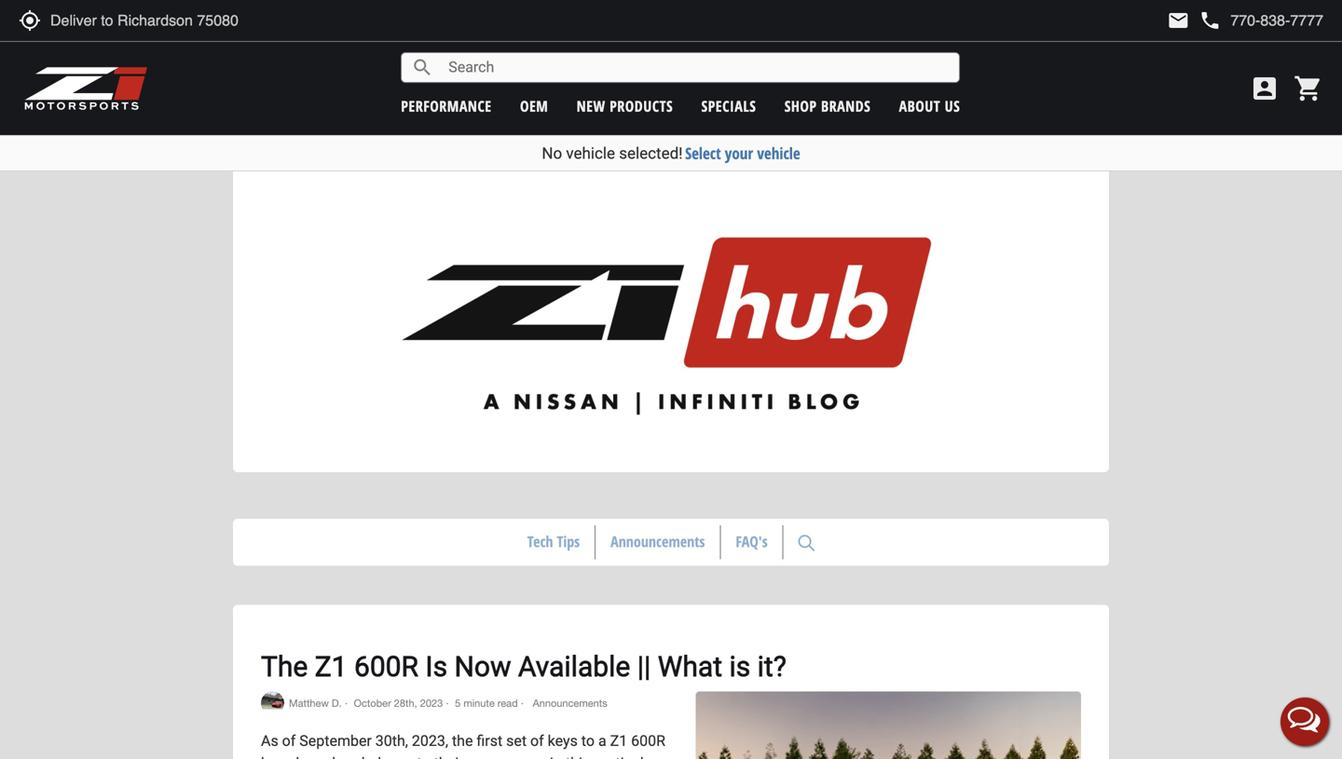 Task type: describe. For each thing, give the bounding box(es) containing it.
faq's
[[736, 532, 768, 552]]

now
[[454, 651, 511, 684]]

matthew d.
[[289, 698, 342, 710]]

2 of from the left
[[530, 733, 544, 750]]

1 of from the left
[[282, 733, 296, 750]]

it?
[[757, 651, 787, 684]]

about us
[[899, 96, 960, 116]]

account_box
[[1250, 74, 1280, 103]]

tech tips link
[[512, 526, 595, 558]]

as of september 30th, 2023, the first set of keys to a z1 600r have been handed over to their new owner.  in this particula
[[261, 733, 665, 760]]

first
[[477, 733, 503, 750]]

set
[[506, 733, 527, 750]]

about
[[899, 96, 941, 116]]

shop brands
[[785, 96, 871, 116]]

mail
[[1167, 9, 1190, 32]]

z1 inside 'as of september 30th, 2023, the first set of keys to a z1 600r have been handed over to their new owner.  in this particula'
[[610, 733, 627, 750]]

0 vertical spatial 600r
[[354, 651, 418, 684]]

matthew d. image
[[261, 692, 284, 710]]

new inside 'as of september 30th, 2023, the first set of keys to a z1 600r have been handed over to their new owner.  in this particula'
[[467, 755, 495, 760]]

5 minute read
[[455, 698, 518, 710]]

handed
[[332, 755, 381, 760]]

0 horizontal spatial announcements
[[530, 698, 607, 710]]

my_location
[[19, 9, 41, 32]]

brands
[[821, 96, 871, 116]]

read
[[498, 698, 518, 710]]

what
[[658, 651, 722, 684]]

vehicle inside no vehicle selected! select your vehicle
[[566, 144, 615, 163]]

the z1 600r is now available || what is it? link
[[261, 651, 787, 684]]

Search search field
[[434, 53, 959, 82]]

oem link
[[520, 96, 548, 116]]

announcements inside 'announcements' link
[[611, 532, 705, 552]]

been
[[296, 755, 328, 760]]

5
[[455, 698, 461, 710]]

600r inside 'as of september 30th, 2023, the first set of keys to a z1 600r have been handed over to their new owner.  in this particula'
[[631, 733, 665, 750]]

select
[[685, 143, 721, 164]]

the
[[261, 651, 308, 684]]

z1 motorsports logo image
[[23, 65, 149, 112]]

specials
[[701, 96, 756, 116]]

keys
[[548, 733, 578, 750]]

products
[[610, 96, 673, 116]]

selected!
[[619, 144, 683, 163]]

select your vehicle link
[[685, 143, 800, 164]]

account_box link
[[1245, 74, 1284, 103]]

new products link
[[577, 96, 673, 116]]

no vehicle selected! select your vehicle
[[542, 143, 800, 164]]

available
[[518, 651, 630, 684]]

your
[[725, 143, 753, 164]]

search
[[411, 56, 434, 79]]

as
[[261, 733, 278, 750]]

performance link
[[401, 96, 492, 116]]



Task type: locate. For each thing, give the bounding box(es) containing it.
600r right a
[[631, 733, 665, 750]]

30th,
[[375, 733, 408, 750]]

2023
[[420, 698, 443, 710]]

to left a
[[581, 733, 595, 750]]

phone
[[1199, 9, 1221, 32]]

october
[[354, 698, 391, 710]]

1 horizontal spatial new
[[577, 96, 606, 116]]

0 vertical spatial new
[[577, 96, 606, 116]]

performance
[[401, 96, 492, 116]]

of right as
[[282, 733, 296, 750]]

||
[[637, 651, 651, 684]]

0 vertical spatial to
[[581, 733, 595, 750]]

new down first
[[467, 755, 495, 760]]

28th,
[[394, 698, 417, 710]]

1 vertical spatial to
[[417, 755, 430, 760]]

oem
[[520, 96, 548, 116]]

matthew
[[289, 698, 329, 710]]

600r
[[354, 651, 418, 684], [631, 733, 665, 750]]

2023,
[[412, 733, 448, 750]]

their
[[434, 755, 464, 760]]

october 28th, 2023
[[354, 698, 443, 710]]

vehicle
[[757, 143, 800, 164], [566, 144, 615, 163]]

tech
[[527, 532, 553, 552]]

1 horizontal spatial to
[[581, 733, 595, 750]]

announcements right the tips
[[611, 532, 705, 552]]

over
[[385, 755, 413, 760]]

this
[[566, 755, 590, 760]]

shopping_cart
[[1294, 74, 1324, 103]]

new left products
[[577, 96, 606, 116]]

new products
[[577, 96, 673, 116]]

1 horizontal spatial vehicle
[[757, 143, 800, 164]]

1 horizontal spatial announcements
[[611, 532, 705, 552]]

the
[[452, 733, 473, 750]]

about us link
[[899, 96, 960, 116]]

of
[[282, 733, 296, 750], [530, 733, 544, 750]]

0 horizontal spatial 600r
[[354, 651, 418, 684]]

0 vertical spatial z1
[[315, 651, 347, 684]]

0 horizontal spatial new
[[467, 755, 495, 760]]

in
[[550, 755, 562, 760]]

0 vertical spatial announcements
[[611, 532, 705, 552]]

1 horizontal spatial of
[[530, 733, 544, 750]]

specials link
[[701, 96, 756, 116]]

shop
[[785, 96, 817, 116]]

have
[[261, 755, 292, 760]]

of right set
[[530, 733, 544, 750]]

1 horizontal spatial z1
[[610, 733, 627, 750]]

z1 right a
[[610, 733, 627, 750]]

minute
[[464, 698, 495, 710]]

d.
[[332, 698, 342, 710]]

1 vertical spatial z1
[[610, 733, 627, 750]]

600r up the october 28th, 2023
[[354, 651, 418, 684]]

no
[[542, 144, 562, 163]]

mail link
[[1167, 9, 1190, 32]]

z1
[[315, 651, 347, 684], [610, 733, 627, 750]]

to down 2023,
[[417, 755, 430, 760]]

tips
[[557, 532, 580, 552]]

announcements link
[[596, 526, 720, 558]]

0 horizontal spatial vehicle
[[566, 144, 615, 163]]

1 vertical spatial 600r
[[631, 733, 665, 750]]

mail phone
[[1167, 9, 1221, 32]]

new
[[577, 96, 606, 116], [467, 755, 495, 760]]

september
[[299, 733, 372, 750]]

z1 up d. on the left bottom of the page
[[315, 651, 347, 684]]

is
[[425, 651, 447, 684]]

0 horizontal spatial to
[[417, 755, 430, 760]]

faq's link
[[721, 526, 783, 558]]

announcements
[[611, 532, 705, 552], [530, 698, 607, 710]]

us
[[945, 96, 960, 116]]

shopping_cart link
[[1289, 74, 1324, 103]]

vehicle right no
[[566, 144, 615, 163]]

phone link
[[1199, 9, 1324, 32]]

tech tips
[[527, 532, 580, 552]]

1 vertical spatial announcements
[[530, 698, 607, 710]]

1 vertical spatial new
[[467, 755, 495, 760]]

a
[[598, 733, 606, 750]]

vehicle right your at the right of page
[[757, 143, 800, 164]]

the z1 600r is now available || what is it?
[[261, 651, 787, 684]]

is
[[729, 651, 750, 684]]

0 horizontal spatial of
[[282, 733, 296, 750]]

0 horizontal spatial z1
[[315, 651, 347, 684]]

1 horizontal spatial 600r
[[631, 733, 665, 750]]

shop brands link
[[785, 96, 871, 116]]

to
[[581, 733, 595, 750], [417, 755, 430, 760]]

announcements down available
[[530, 698, 607, 710]]



Task type: vqa. For each thing, say whether or not it's contained in the screenshot.
time!
no



